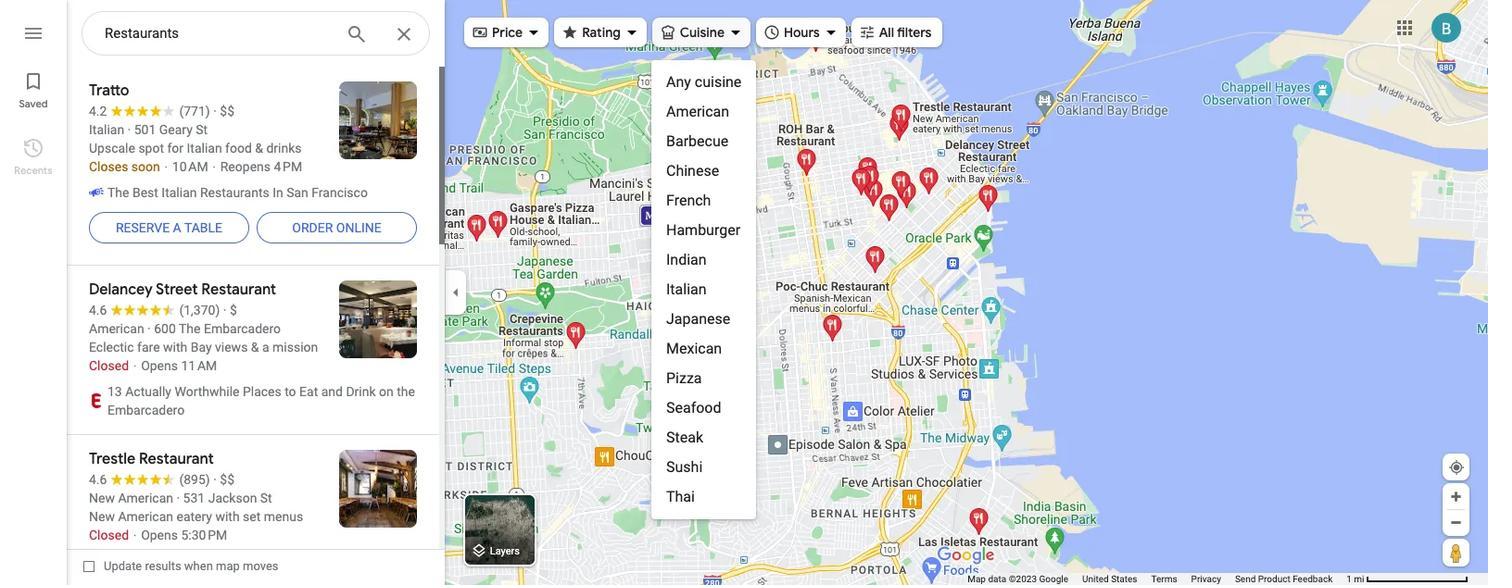 Task type: describe. For each thing, give the bounding box(es) containing it.
layers
[[490, 546, 520, 558]]

saved button
[[0, 63, 67, 115]]

french
[[667, 192, 711, 210]]

united
[[1083, 575, 1109, 585]]

privacy
[[1192, 575, 1222, 585]]

google account: brad klo  
(klobrad84@gmail.com) image
[[1432, 13, 1462, 42]]

a
[[173, 221, 181, 235]]

reserve
[[116, 221, 170, 235]]

chinese
[[667, 162, 720, 180]]

1 mi
[[1347, 575, 1365, 585]]

footer inside google maps element
[[968, 574, 1347, 586]]

when
[[184, 560, 213, 574]]

product
[[1259, 575, 1291, 585]]

all filters
[[880, 24, 932, 41]]

order
[[292, 221, 333, 235]]

google
[[1040, 575, 1069, 585]]

saved
[[19, 97, 48, 110]]

Restaurants field
[[82, 11, 430, 57]]

send product feedback button
[[1236, 574, 1333, 586]]

seafood
[[667, 400, 722, 417]]

terms button
[[1152, 574, 1178, 586]]

map data ©2023 google
[[968, 575, 1069, 585]]

table
[[184, 221, 223, 235]]

collapse side panel image
[[446, 283, 466, 303]]

order online link
[[257, 206, 417, 250]]

reserve a table
[[116, 221, 223, 235]]

united states
[[1083, 575, 1138, 585]]

update
[[104, 560, 142, 574]]

barbecue
[[667, 133, 729, 150]]

cuisine menu
[[652, 60, 757, 520]]

rating button
[[555, 12, 647, 53]]

recents button
[[0, 130, 67, 182]]

menu image
[[22, 22, 45, 45]]

results
[[145, 560, 181, 574]]

price
[[492, 24, 523, 41]]

mi
[[1355, 575, 1365, 585]]

any
[[667, 73, 691, 91]]

map
[[216, 560, 240, 574]]

all
[[880, 24, 895, 41]]

show your location image
[[1449, 460, 1466, 477]]

list containing saved
[[0, 0, 67, 586]]

filters
[[897, 24, 932, 41]]

google maps element
[[0, 0, 1489, 586]]

recents
[[14, 164, 53, 177]]

reserve a table link
[[89, 206, 249, 250]]

©2023
[[1009, 575, 1037, 585]]

hours
[[784, 24, 820, 41]]



Task type: vqa. For each thing, say whether or not it's contained in the screenshot.
Saved button
yes



Task type: locate. For each thing, give the bounding box(es) containing it.
any cuisine
[[667, 73, 742, 91]]

cuisine
[[695, 73, 742, 91]]

1 mi button
[[1347, 575, 1470, 585]]

1
[[1347, 575, 1353, 585]]

moves
[[243, 560, 279, 574]]

order online
[[292, 221, 382, 235]]

sushi
[[667, 459, 703, 477]]

japanese
[[667, 311, 731, 328]]

united states button
[[1083, 574, 1138, 586]]

map
[[968, 575, 986, 585]]

cuisine button
[[652, 12, 751, 53]]

price button
[[464, 12, 549, 53]]

privacy button
[[1192, 574, 1222, 586]]

indian
[[667, 251, 707, 269]]

feedback
[[1294, 575, 1333, 585]]

Update results when map moves checkbox
[[83, 555, 279, 579]]

footer
[[968, 574, 1347, 586]]

hamburger
[[667, 222, 741, 239]]

all filters button
[[852, 12, 943, 53]]

hours button
[[757, 12, 846, 53]]

rating
[[582, 24, 621, 41]]

american
[[667, 103, 730, 121]]

thai
[[667, 489, 695, 506]]

zoom in image
[[1450, 490, 1464, 504]]

list
[[0, 0, 67, 586]]

footer containing map data ©2023 google
[[968, 574, 1347, 586]]

steak
[[667, 429, 704, 447]]

none search field inside google maps element
[[82, 11, 430, 57]]

update results when map moves
[[104, 560, 279, 574]]

states
[[1112, 575, 1138, 585]]

send
[[1236, 575, 1257, 585]]

data
[[989, 575, 1007, 585]]

None search field
[[82, 11, 430, 57]]

cuisine
[[680, 24, 725, 41]]

terms
[[1152, 575, 1178, 585]]

none field inside restaurants field
[[105, 22, 331, 45]]

zoom out image
[[1450, 516, 1464, 530]]

None field
[[105, 22, 331, 45]]

pizza
[[667, 370, 702, 388]]

send product feedback
[[1236, 575, 1333, 585]]

show street view coverage image
[[1444, 540, 1470, 567]]

online
[[336, 221, 382, 235]]

results for restaurants feed
[[67, 67, 445, 586]]

mexican
[[667, 340, 722, 358]]

italian
[[667, 281, 707, 299]]



